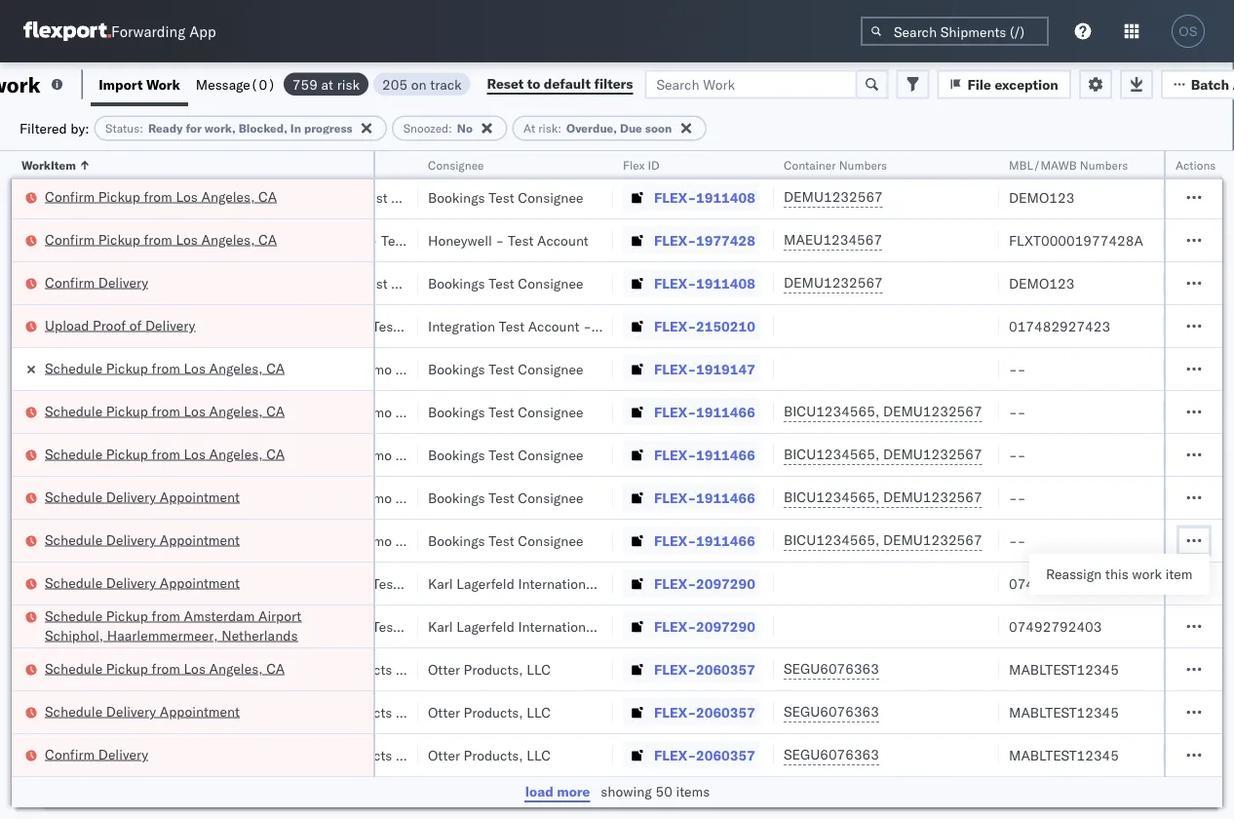Task type: locate. For each thing, give the bounding box(es) containing it.
6 resize handle column header from the left
[[590, 151, 614, 819]]

client
[[301, 158, 333, 172]]

4 1911466 from the top
[[696, 532, 756, 549]]

1 flex-2060357 from the top
[[654, 661, 756, 678]]

0 vertical spatial segu6076363
[[784, 660, 880, 677]]

3 ocean lcl from the top
[[175, 704, 242, 721]]

0 vertical spatial products,
[[464, 661, 523, 678]]

airport
[[258, 607, 302, 624]]

1 appointment from the top
[[160, 488, 240, 505]]

0 vertical spatial confirm pickup from los angeles, ca
[[45, 188, 277, 205]]

1 vertical spatial 2097290
[[696, 618, 756, 635]]

2 flex-2060357 from the top
[[654, 704, 756, 721]]

numbers inside "button"
[[839, 158, 888, 172]]

07492792403 left this
[[1010, 575, 1103, 592]]

1 resize handle column header from the left
[[80, 151, 103, 819]]

0 vertical spatial flex-2097290
[[654, 575, 756, 592]]

2 jaehyung from the top
[[1174, 189, 1232, 206]]

exception
[[995, 76, 1059, 93]]

numbers inside button
[[1080, 158, 1129, 172]]

0 vertical spatial lagerfeld
[[457, 575, 515, 592]]

schedule inside schedule pickup from amsterdam airport schiphol, haarlemmermeer, netherlands
[[45, 607, 103, 624]]

1 schedule delivery appointment from the top
[[45, 488, 240, 505]]

0 vertical spatial 1911408
[[696, 189, 756, 206]]

1 on from the left
[[469, 317, 489, 335]]

from
[[152, 145, 180, 162], [144, 188, 172, 205], [144, 231, 172, 248], [152, 359, 180, 376], [152, 402, 180, 419], [152, 445, 180, 462], [152, 607, 180, 624], [152, 660, 180, 677]]

2 lagerfeld from the top
[[457, 618, 515, 635]]

1 vertical spatial otter products, llc
[[428, 704, 551, 721]]

1919147
[[696, 360, 756, 377]]

numbers for container numbers
[[839, 158, 888, 172]]

017482927423
[[1010, 317, 1111, 335]]

appointment for 2nd schedule delivery appointment button from the top
[[160, 531, 240, 548]]

5 demo from the top
[[356, 532, 392, 549]]

reset to default filters button
[[476, 70, 645, 99]]

0 vertical spatial otter products, llc
[[428, 661, 551, 678]]

actions
[[1176, 158, 1217, 172]]

1 lcl from the top
[[218, 232, 242, 249]]

0 vertical spatial otter products - test account
[[301, 661, 489, 678]]

2 vertical spatial products
[[337, 747, 392, 764]]

schedule delivery appointment link
[[45, 487, 240, 507], [45, 530, 240, 550], [45, 573, 240, 593], [45, 702, 240, 721]]

0 vertical spatial 07492792403
[[1010, 575, 1103, 592]]

1 horizontal spatial integration
[[428, 317, 495, 335]]

1 schedule pickup from los angeles, ca link from the top
[[45, 144, 285, 163]]

9 flex- from the top
[[654, 489, 696, 506]]

0 vertical spatial confirm delivery
[[45, 274, 148, 291]]

1 horizontal spatial numbers
[[1080, 158, 1129, 172]]

fcl
[[218, 146, 243, 163], [218, 189, 243, 206], [218, 360, 243, 377], [218, 403, 243, 420], [218, 446, 243, 463], [218, 489, 243, 506], [218, 532, 243, 549]]

2 1911466 from the top
[[696, 446, 756, 463]]

jaehyung 
[[1174, 146, 1235, 163], [1174, 189, 1235, 206], [1174, 275, 1235, 292]]

1 products, from the top
[[464, 661, 523, 678]]

07492792403
[[1010, 575, 1103, 592], [1010, 618, 1103, 635]]

0 vertical spatial flex-1911408
[[654, 189, 756, 206]]

1 vertical spatial llc
[[527, 704, 551, 721]]

2 confirm delivery from the top
[[45, 746, 148, 763]]

llc
[[527, 661, 551, 678], [527, 704, 551, 721], [527, 747, 551, 764]]

1 vertical spatial flex-2097290
[[654, 618, 756, 635]]

demu1232567
[[784, 188, 883, 205], [784, 274, 883, 291], [884, 403, 983, 420], [884, 446, 983, 463], [884, 489, 983, 506], [884, 532, 983, 549]]

honeywell down client name
[[301, 232, 366, 249]]

numbers right mbl/mawb
[[1080, 158, 1129, 172]]

1 vertical spatial otter products - test account
[[301, 704, 489, 721]]

1 confirm pickup from los angeles, ca from the top
[[45, 188, 277, 205]]

2 horizontal spatial :
[[558, 121, 562, 136]]

2 vertical spatial air
[[175, 618, 192, 635]]

6 flex- from the top
[[654, 360, 696, 377]]

1 vertical spatial confirm pickup from los angeles, ca link
[[45, 230, 277, 249]]

at
[[321, 76, 334, 93]]

2 vertical spatial ocean lcl
[[175, 704, 242, 721]]

honeywell down consignee button
[[428, 232, 493, 249]]

3 jaehyung from the top
[[1174, 275, 1232, 292]]

0 vertical spatial risk
[[337, 76, 360, 93]]

1 vertical spatial 07492792403
[[1010, 618, 1103, 635]]

205 on track
[[382, 76, 462, 93]]

1 confirm delivery link from the top
[[45, 273, 148, 292]]

otter products - test account
[[301, 661, 489, 678], [301, 704, 489, 721], [301, 747, 489, 764]]

1 vertical spatial confirm delivery button
[[45, 745, 148, 766]]

-
[[369, 232, 378, 249], [496, 232, 505, 249], [457, 317, 465, 335], [583, 317, 592, 335], [1010, 360, 1018, 377], [1018, 360, 1026, 377], [1010, 403, 1018, 420], [1018, 403, 1026, 420], [1010, 446, 1018, 463], [1018, 446, 1026, 463], [1010, 489, 1018, 506], [1018, 489, 1026, 506], [1010, 532, 1018, 549], [1018, 532, 1026, 549], [396, 661, 404, 678], [396, 704, 404, 721], [396, 747, 404, 764]]

resize handle column header for client name
[[395, 151, 418, 819]]

0 vertical spatial 20
[[1202, 489, 1219, 506]]

0 vertical spatial test 20 wi
[[1174, 489, 1235, 506]]

0 vertical spatial llc
[[527, 661, 551, 678]]

appointment for 4th schedule delivery appointment button from the top of the page
[[160, 703, 240, 720]]

1 demo123 from the top
[[1010, 189, 1075, 206]]

1 horizontal spatial risk
[[539, 121, 558, 136]]

1 horizontal spatial ag
[[619, 317, 638, 335]]

3 -- from the top
[[1010, 446, 1026, 463]]

2 ag from the left
[[619, 317, 638, 335]]

1 vertical spatial mabltest12345
[[1010, 704, 1120, 721]]

2 integration test account - on ag from the left
[[428, 317, 638, 335]]

1 vertical spatial international
[[518, 618, 597, 635]]

4 flex-1911466 from the top
[[654, 532, 756, 549]]

honeywell - test account down name
[[301, 232, 462, 249]]

forwarding app link
[[23, 21, 216, 41]]

risk
[[337, 76, 360, 93], [539, 121, 558, 136]]

flex-1919147 button
[[623, 356, 760, 383], [623, 356, 760, 383]]

b.v
[[601, 575, 622, 592], [601, 618, 622, 635]]

1 flexport demo consignee from the top
[[301, 360, 461, 377]]

2 vertical spatial mabltest12345
[[1010, 747, 1120, 764]]

consignee inside button
[[428, 158, 484, 172]]

3 resize handle column header from the left
[[268, 151, 292, 819]]

3 flex-2060357 from the top
[[654, 747, 756, 764]]

1 20 from the top
[[1202, 489, 1219, 506]]

1 vertical spatial products
[[337, 704, 392, 721]]

0 vertical spatial confirm pickup from los angeles, ca button
[[45, 187, 277, 208]]

07492792403 down reassign
[[1010, 618, 1103, 635]]

appointment for 4th schedule delivery appointment button from the bottom
[[160, 488, 240, 505]]

forwarding
[[111, 22, 186, 40]]

2 vertical spatial flex-2060357
[[654, 747, 756, 764]]

confirm pickup from los angeles, ca button
[[45, 187, 277, 208], [45, 230, 277, 251]]

2 flex- from the top
[[654, 189, 696, 206]]

0 vertical spatial demo123
[[1010, 189, 1075, 206]]

3 segu6076363 from the top
[[784, 746, 880, 763]]

4 schedule delivery appointment link from the top
[[45, 702, 240, 721]]

0 horizontal spatial :
[[140, 121, 143, 136]]

1 1911466 from the top
[[696, 403, 756, 420]]

0 vertical spatial b.v
[[601, 575, 622, 592]]

schedule pickup from los angeles, ca link
[[45, 144, 285, 163], [45, 358, 285, 378], [45, 401, 285, 421], [45, 444, 285, 464], [45, 659, 285, 678]]

0 horizontal spatial on
[[469, 317, 489, 335]]

flex-1911408 down flex-1977428
[[654, 275, 756, 292]]

3 bicu1234565, demu1232567 from the top
[[784, 489, 983, 506]]

load
[[525, 783, 554, 800]]

honeywell - test account down consignee button
[[428, 232, 589, 249]]

delivery
[[98, 274, 148, 291], [145, 317, 195, 334], [106, 488, 156, 505], [106, 531, 156, 548], [106, 574, 156, 591], [106, 703, 156, 720], [98, 746, 148, 763]]

0 vertical spatial products
[[337, 661, 392, 678]]

upload proof of delivery link
[[45, 316, 195, 335]]

2 test from the top
[[1174, 532, 1198, 549]]

0 vertical spatial karl
[[428, 575, 453, 592]]

schedule delivery appointment for schedule delivery appointment link associated with 4th schedule delivery appointment button from the bottom
[[45, 488, 240, 505]]

2 vertical spatial otter products - test account
[[301, 747, 489, 764]]

0 vertical spatial lcl
[[218, 232, 242, 249]]

flexport. image
[[23, 21, 111, 41]]

0 vertical spatial jaehyung
[[1174, 146, 1232, 163]]

operator
[[1174, 158, 1221, 172]]

8 flex- from the top
[[654, 446, 696, 463]]

4 schedule pickup from los angeles, ca button from the top
[[45, 659, 285, 680]]

1911408 down 1977428
[[696, 275, 756, 292]]

1 vertical spatial 20
[[1202, 532, 1219, 549]]

1 vertical spatial lagerfeld
[[457, 618, 515, 635]]

0 vertical spatial confirm delivery link
[[45, 273, 148, 292]]

segu6076363
[[784, 660, 880, 677], [784, 703, 880, 720], [784, 746, 880, 763]]

0 vertical spatial international
[[518, 575, 597, 592]]

2 schedule pickup from los angeles, ca from the top
[[45, 359, 285, 376]]

4 fcl from the top
[[218, 403, 243, 420]]

pickup inside schedule pickup from amsterdam airport schiphol, haarlemmermeer, netherlands
[[106, 607, 148, 624]]

205
[[382, 76, 408, 93]]

1 vertical spatial bleckmann
[[653, 618, 722, 635]]

1 vertical spatial c/o
[[626, 618, 649, 635]]

1 vertical spatial confirm pickup from los angeles, ca
[[45, 231, 277, 248]]

10 ocean from the top
[[175, 704, 215, 721]]

numbers right 'container'
[[839, 158, 888, 172]]

4 ocean from the top
[[175, 360, 215, 377]]

1 vertical spatial wi
[[1222, 532, 1235, 549]]

numbers
[[839, 158, 888, 172], [1080, 158, 1129, 172]]

1 horizontal spatial :
[[449, 121, 452, 136]]

netherlands
[[222, 627, 298, 644]]

lcl
[[218, 232, 242, 249], [218, 661, 242, 678], [218, 704, 242, 721]]

3 appointment from the top
[[160, 574, 240, 591]]

flex-1891264 button
[[623, 141, 760, 168], [623, 141, 760, 168]]

0 vertical spatial 2060357
[[696, 661, 756, 678]]

2 confirm delivery link from the top
[[45, 745, 148, 764]]

at
[[524, 121, 536, 136]]

demo
[[356, 360, 392, 377], [356, 403, 392, 420], [356, 446, 392, 463], [356, 489, 392, 506], [356, 532, 392, 549]]

5 schedule pickup from los angeles, ca link from the top
[[45, 659, 285, 678]]

for
[[186, 121, 202, 136]]

1911408
[[696, 189, 756, 206], [696, 275, 756, 292]]

ocean fcl
[[175, 146, 243, 163], [175, 189, 243, 206], [175, 360, 243, 377], [175, 403, 243, 420], [175, 446, 243, 463], [175, 489, 243, 506], [175, 532, 243, 549]]

1 vertical spatial jaehyung 
[[1174, 189, 1235, 206]]

jaehyung
[[1174, 146, 1232, 163], [1174, 189, 1232, 206], [1174, 275, 1232, 292]]

2 air from the top
[[175, 575, 192, 592]]

0 vertical spatial confirm delivery button
[[45, 273, 148, 294]]

7 resize handle column header from the left
[[751, 151, 774, 819]]

7 schedule from the top
[[45, 574, 103, 591]]

1 flexport from the top
[[301, 360, 352, 377]]

file
[[968, 76, 992, 93]]

appointment for third schedule delivery appointment button from the top
[[160, 574, 240, 591]]

1 vertical spatial demo123
[[1010, 275, 1075, 292]]

ca
[[266, 145, 285, 162], [259, 188, 277, 205], [259, 231, 277, 248], [266, 359, 285, 376], [266, 402, 285, 419], [266, 445, 285, 462], [266, 660, 285, 677]]

1 vertical spatial confirm delivery link
[[45, 745, 148, 764]]

0 vertical spatial confirm pickup from los angeles, ca link
[[45, 187, 277, 206]]

2 flexport demo consignee from the top
[[301, 403, 461, 420]]

2 vertical spatial lcl
[[218, 704, 242, 721]]

1 vertical spatial segu6076363
[[784, 703, 880, 720]]

0 vertical spatial c/o
[[626, 575, 649, 592]]

resize handle column header for workitem
[[350, 151, 374, 819]]

2 vertical spatial llc
[[527, 747, 551, 764]]

workitem
[[21, 158, 76, 172]]

6 ocean from the top
[[175, 446, 215, 463]]

2 1911408 from the top
[[696, 275, 756, 292]]

7 fcl from the top
[[218, 532, 243, 549]]

9 resize handle column header from the left
[[1141, 151, 1165, 819]]

flexport demo consignee
[[301, 360, 461, 377], [301, 403, 461, 420], [301, 446, 461, 463], [301, 489, 461, 506], [301, 532, 461, 549]]

1 vertical spatial 1911408
[[696, 275, 756, 292]]

9 schedule from the top
[[45, 660, 103, 677]]

demo123 up 017482927423
[[1010, 275, 1075, 292]]

1 vertical spatial risk
[[539, 121, 558, 136]]

schedule pickup from amsterdam airport schiphol, haarlemmermeer, netherlands
[[45, 607, 302, 644]]

forwarding app
[[111, 22, 216, 40]]

0 vertical spatial karl lagerfeld international b.v c/o bleckmann
[[428, 575, 722, 592]]

products
[[337, 661, 392, 678], [337, 704, 392, 721], [337, 747, 392, 764]]

2 : from the left
[[449, 121, 452, 136]]

1 vertical spatial test 20 wi
[[1174, 532, 1235, 549]]

5 flex- from the top
[[654, 317, 696, 335]]

2 confirm pickup from los angeles, ca link from the top
[[45, 230, 277, 249]]

: right at
[[558, 121, 562, 136]]

2 numbers from the left
[[1080, 158, 1129, 172]]

1 vertical spatial flex-2060357
[[654, 704, 756, 721]]

2 vertical spatial otter products, llc
[[428, 747, 551, 764]]

flex-2150210 button
[[623, 313, 760, 340], [623, 313, 760, 340]]

1 integration test account - on ag from the left
[[301, 317, 511, 335]]

1 vertical spatial 2060357
[[696, 704, 756, 721]]

air
[[175, 317, 192, 335], [175, 575, 192, 592], [175, 618, 192, 635]]

: left ready
[[140, 121, 143, 136]]

1 vertical spatial flex-1911408
[[654, 275, 756, 292]]

1 horizontal spatial on
[[595, 317, 616, 335]]

delivery inside button
[[145, 317, 195, 334]]

0 vertical spatial wi
[[1222, 489, 1235, 506]]

2 schedule delivery appointment from the top
[[45, 531, 240, 548]]

0 vertical spatial jaehyung 
[[1174, 146, 1235, 163]]

0 vertical spatial bleckmann
[[653, 575, 722, 592]]

0 vertical spatial flex-2060357
[[654, 661, 756, 678]]

schedule
[[45, 145, 103, 162], [45, 359, 103, 376], [45, 402, 103, 419], [45, 445, 103, 462], [45, 488, 103, 505], [45, 531, 103, 548], [45, 574, 103, 591], [45, 607, 103, 624], [45, 660, 103, 677], [45, 703, 103, 720]]

integration test account - on ag
[[301, 317, 511, 335], [428, 317, 638, 335]]

3 flex-1911466 from the top
[[654, 489, 756, 506]]

3 demo from the top
[[356, 446, 392, 463]]

2 on from the left
[[595, 317, 616, 335]]

1911408 up 1977428
[[696, 189, 756, 206]]

0 horizontal spatial honeywell
[[301, 232, 366, 249]]

container numbers button
[[774, 153, 980, 173]]

at risk : overdue, due soon
[[524, 121, 672, 136]]

confirm pickup from los angeles, ca link for 2nd 'confirm pickup from los angeles, ca' button
[[45, 230, 277, 249]]

2 vertical spatial 2060357
[[696, 747, 756, 764]]

1 schedule pickup from los angeles, ca from the top
[[45, 145, 285, 162]]

1 otter products, llc from the top
[[428, 661, 551, 678]]

schedule delivery appointment link for third schedule delivery appointment button from the top
[[45, 573, 240, 593]]

2 -- from the top
[[1010, 403, 1026, 420]]

1 vertical spatial confirm pickup from los angeles, ca button
[[45, 230, 277, 251]]

confirm pickup from los angeles, ca link
[[45, 187, 277, 206], [45, 230, 277, 249]]

schedule delivery appointment for schedule delivery appointment link for 4th schedule delivery appointment button from the top of the page
[[45, 703, 240, 720]]

0 horizontal spatial integration
[[301, 317, 369, 335]]

1 1911408 from the top
[[696, 189, 756, 206]]

resize handle column header for consignee
[[590, 151, 614, 819]]

0 vertical spatial ocean lcl
[[175, 232, 242, 249]]

0 vertical spatial 2097290
[[696, 575, 756, 592]]

1 vertical spatial products,
[[464, 704, 523, 721]]

1 schedule from the top
[[45, 145, 103, 162]]

honeywell
[[301, 232, 366, 249], [428, 232, 493, 249]]

1 horizontal spatial honeywell
[[428, 232, 493, 249]]

1 vertical spatial air
[[175, 575, 192, 592]]

1 vertical spatial ocean lcl
[[175, 661, 242, 678]]

2 demo123 from the top
[[1010, 275, 1075, 292]]

1 vertical spatial confirm delivery
[[45, 746, 148, 763]]

0 vertical spatial test
[[1174, 489, 1198, 506]]

demo123 down mbl/mawb
[[1010, 189, 1075, 206]]

resize handle column header
[[80, 151, 103, 819], [141, 151, 165, 819], [268, 151, 292, 819], [350, 151, 374, 819], [395, 151, 418, 819], [590, 151, 614, 819], [751, 151, 774, 819], [976, 151, 1000, 819], [1141, 151, 1165, 819], [1200, 151, 1223, 819]]

0 horizontal spatial numbers
[[839, 158, 888, 172]]

ocean
[[175, 146, 215, 163], [175, 189, 215, 206], [175, 232, 215, 249], [175, 360, 215, 377], [175, 403, 215, 420], [175, 446, 215, 463], [175, 489, 215, 506], [175, 532, 215, 549], [175, 661, 215, 678], [175, 704, 215, 721]]

1 vertical spatial b.v
[[601, 618, 622, 635]]

schedule delivery appointment link for 4th schedule delivery appointment button from the top of the page
[[45, 702, 240, 721]]

9 ocean from the top
[[175, 661, 215, 678]]

workitem button
[[12, 153, 354, 173]]

bookings test consignee
[[301, 146, 457, 163], [428, 146, 584, 163], [301, 189, 457, 206], [428, 189, 584, 206], [301, 275, 457, 292], [428, 275, 584, 292], [428, 360, 584, 377], [428, 403, 584, 420], [428, 446, 584, 463], [428, 489, 584, 506], [428, 532, 584, 549]]

work,
[[205, 121, 236, 136]]

1 vertical spatial jaehyung
[[1174, 189, 1232, 206]]

schedule delivery appointment link for 2nd schedule delivery appointment button from the top
[[45, 530, 240, 550]]

4 flex- from the top
[[654, 275, 696, 292]]

2 vertical spatial jaehyung
[[1174, 275, 1232, 292]]

flxt00001977428a
[[1010, 232, 1144, 249]]

: left no
[[449, 121, 452, 136]]

1 vertical spatial test
[[1174, 532, 1198, 549]]

5 fcl from the top
[[218, 446, 243, 463]]

3 schedule pickup from los angeles, ca button from the top
[[45, 444, 285, 466]]

3 schedule delivery appointment link from the top
[[45, 573, 240, 593]]

1 honeywell - test account from the left
[[301, 232, 462, 249]]

1 schedule delivery appointment link from the top
[[45, 487, 240, 507]]

4 schedule delivery appointment button from the top
[[45, 702, 240, 723]]

0 vertical spatial air
[[175, 317, 192, 335]]

1 vertical spatial lcl
[[218, 661, 242, 678]]

2 flex-2097290 from the top
[[654, 618, 756, 635]]

1 vertical spatial karl lagerfeld international b.v c/o bleckmann
[[428, 618, 722, 635]]

confirm delivery button
[[45, 273, 148, 294], [45, 745, 148, 766]]

1 vertical spatial karl
[[428, 618, 453, 635]]

2 vertical spatial segu6076363
[[784, 746, 880, 763]]

2 wi from the top
[[1222, 532, 1235, 549]]

3 otter products - test account from the top
[[301, 747, 489, 764]]

bleckmann
[[653, 575, 722, 592], [653, 618, 722, 635]]

flex-1911408 down flex id button
[[654, 189, 756, 206]]



Task type: describe. For each thing, give the bounding box(es) containing it.
1 confirm pickup from los angeles, ca button from the top
[[45, 187, 277, 208]]

2 honeywell from the left
[[428, 232, 493, 249]]

1 products from the top
[[337, 661, 392, 678]]

15 flex- from the top
[[654, 747, 696, 764]]

filtered by:
[[20, 119, 89, 137]]

upload proof of delivery
[[45, 317, 195, 334]]

container
[[784, 158, 836, 172]]

work
[[146, 76, 180, 93]]

1 -- from the top
[[1010, 360, 1026, 377]]

resize handle column header for container numbers
[[976, 151, 1000, 819]]

: for snoozed
[[449, 121, 452, 136]]

2 schedule from the top
[[45, 359, 103, 376]]

reassign this work item
[[1047, 566, 1193, 583]]

4 -- from the top
[[1010, 489, 1026, 506]]

consignee button
[[418, 153, 594, 173]]

resize handle column header for mbl/mawb numbers
[[1141, 151, 1165, 819]]

1 bicu1234565, demu1232567 from the top
[[784, 403, 983, 420]]

2 07492792403 from the top
[[1010, 618, 1103, 635]]

app
[[189, 22, 216, 40]]

3 products from the top
[[337, 747, 392, 764]]

load more
[[525, 783, 590, 800]]

3 lcl from the top
[[218, 704, 242, 721]]

2 llc from the top
[[527, 704, 551, 721]]

resize handle column header for flex id
[[751, 151, 774, 819]]

1 flex-1911408 from the top
[[654, 189, 756, 206]]

flex-1891264
[[654, 146, 756, 163]]

2 ocean from the top
[[175, 189, 215, 206]]

3 flexport from the top
[[301, 446, 352, 463]]

1 jaehyung  from the top
[[1174, 146, 1235, 163]]

1 honeywell from the left
[[301, 232, 366, 249]]

no
[[457, 121, 473, 136]]

schedule pickup from los angeles, ca link for 1st schedule pickup from los angeles, ca button from the top
[[45, 144, 285, 163]]

2 confirm delivery button from the top
[[45, 745, 148, 766]]

4 bicu1234565, demu1232567 from the top
[[784, 532, 983, 549]]

10 resize handle column header from the left
[[1200, 151, 1223, 819]]

2150210
[[696, 317, 756, 335]]

filtered
[[20, 119, 67, 137]]

3 mabltest12345 from the top
[[1010, 747, 1120, 764]]

1 bicu1234565, from the top
[[784, 403, 880, 420]]

3 2060357 from the top
[[696, 747, 756, 764]]

test123
[[1010, 146, 1066, 163]]

2 resize handle column header from the left
[[141, 151, 165, 819]]

7 flex- from the top
[[654, 403, 696, 420]]

mbl/mawb numbers
[[1010, 158, 1129, 172]]

snooze
[[113, 158, 152, 172]]

confirm pickup from los angeles, ca link for second 'confirm pickup from los angeles, ca' button from the bottom of the page
[[45, 187, 277, 206]]

this
[[1106, 566, 1129, 583]]

5 -- from the top
[[1010, 532, 1026, 549]]

haarlemmermeer,
[[107, 627, 218, 644]]

import
[[99, 76, 143, 93]]

proof
[[93, 317, 126, 334]]

3 ocean fcl from the top
[[175, 360, 243, 377]]

blocked,
[[239, 121, 288, 136]]

soon
[[646, 121, 672, 136]]

mbl/mawb numbers button
[[1000, 153, 1145, 173]]

amsterdam
[[184, 607, 255, 624]]

2 otter products, llc from the top
[[428, 704, 551, 721]]

1977428
[[696, 232, 756, 249]]

work
[[1133, 566, 1163, 583]]

schedule delivery appointment for schedule delivery appointment link corresponding to 2nd schedule delivery appointment button from the top
[[45, 531, 240, 548]]

8 ocean from the top
[[175, 532, 215, 549]]

flex id button
[[614, 153, 755, 173]]

1 bleckmann from the top
[[653, 575, 722, 592]]

3 schedule delivery appointment button from the top
[[45, 573, 240, 594]]

os button
[[1167, 9, 1211, 54]]

file exception
[[968, 76, 1059, 93]]

batch a button
[[1162, 70, 1235, 99]]

7 ocean fcl from the top
[[175, 532, 243, 549]]

client name
[[301, 158, 367, 172]]

id
[[648, 158, 660, 172]]

1 schedule delivery appointment button from the top
[[45, 487, 240, 509]]

batch
[[1192, 76, 1230, 93]]

(0)
[[250, 76, 276, 93]]

numbers for mbl/mawb numbers
[[1080, 158, 1129, 172]]

reassign
[[1047, 566, 1102, 583]]

14 flex- from the top
[[654, 704, 696, 721]]

flex-2150210
[[654, 317, 756, 335]]

mode button
[[165, 153, 272, 173]]

to
[[528, 75, 541, 92]]

resize handle column header for mode
[[268, 151, 292, 819]]

mode
[[175, 158, 205, 172]]

1 air from the top
[[175, 317, 192, 335]]

due
[[620, 121, 643, 136]]

10 schedule from the top
[[45, 703, 103, 720]]

2 2060357 from the top
[[696, 704, 756, 721]]

more
[[557, 783, 590, 800]]

schiphol,
[[45, 627, 104, 644]]

client name button
[[292, 153, 399, 173]]

5 ocean fcl from the top
[[175, 446, 243, 463]]

message
[[196, 76, 250, 93]]

from inside schedule pickup from amsterdam airport schiphol, haarlemmermeer, netherlands
[[152, 607, 180, 624]]

track
[[430, 76, 462, 93]]

flex-1977428
[[654, 232, 756, 249]]

schedule pickup from los angeles, ca link for 2nd schedule pickup from los angeles, ca button from the top of the page
[[45, 401, 285, 421]]

container numbers
[[784, 158, 888, 172]]

flex id
[[623, 158, 660, 172]]

schedule delivery appointment link for 4th schedule delivery appointment button from the bottom
[[45, 487, 240, 507]]

on
[[411, 76, 427, 93]]

1891264
[[696, 146, 756, 163]]

filters
[[594, 75, 633, 92]]

a
[[1233, 76, 1235, 93]]

12 flex- from the top
[[654, 618, 696, 635]]

load more button
[[525, 782, 591, 802]]

item
[[1166, 566, 1193, 583]]

1 ocean lcl from the top
[[175, 232, 242, 249]]

flex
[[623, 158, 645, 172]]

status : ready for work, blocked, in progress
[[105, 121, 353, 136]]

2 schedule delivery appointment button from the top
[[45, 530, 240, 552]]

1 demo from the top
[[356, 360, 392, 377]]

2 confirm pickup from los angeles, ca button from the top
[[45, 230, 277, 251]]

1 international from the top
[[518, 575, 597, 592]]

2 karl lagerfeld international b.v c/o bleckmann from the top
[[428, 618, 722, 635]]

6 fcl from the top
[[218, 489, 243, 506]]

ready
[[148, 121, 183, 136]]

2 lcl from the top
[[218, 661, 242, 678]]

5 ocean from the top
[[175, 403, 215, 420]]

1 ag from the left
[[492, 317, 511, 335]]

by:
[[71, 119, 89, 137]]

items
[[676, 783, 710, 800]]

3 confirm from the top
[[45, 274, 95, 291]]

Search Shipments (/) text field
[[861, 17, 1050, 46]]

4 schedule pickup from los angeles, ca from the top
[[45, 445, 285, 462]]

Search Work text field
[[645, 70, 858, 99]]

1 karl from the top
[[428, 575, 453, 592]]

flex-1919147
[[654, 360, 756, 377]]

3 otter products, llc from the top
[[428, 747, 551, 764]]

reset to default filters
[[487, 75, 633, 92]]

1 fcl from the top
[[218, 146, 243, 163]]

2 mabltest12345 from the top
[[1010, 704, 1120, 721]]

batch a
[[1192, 76, 1235, 93]]

1 otter products - test account from the top
[[301, 661, 489, 678]]

status
[[105, 121, 140, 136]]

overdue,
[[567, 121, 617, 136]]

2 ocean fcl from the top
[[175, 189, 243, 206]]

2 demo from the top
[[356, 403, 392, 420]]

759
[[292, 76, 318, 93]]

3 ocean from the top
[[175, 232, 215, 249]]

1 c/o from the top
[[626, 575, 649, 592]]

3 1911466 from the top
[[696, 489, 756, 506]]

showing
[[601, 783, 652, 800]]

default
[[544, 75, 591, 92]]

2 international from the top
[[518, 618, 597, 635]]

reset
[[487, 75, 524, 92]]

schedule pickup from los angeles, ca link for third schedule pickup from los angeles, ca button
[[45, 444, 285, 464]]

1 flex-1911466 from the top
[[654, 403, 756, 420]]

schedule delivery appointment for third schedule delivery appointment button from the top schedule delivery appointment link
[[45, 574, 240, 591]]

2 flex-1911466 from the top
[[654, 446, 756, 463]]

2 ocean lcl from the top
[[175, 661, 242, 678]]

4 flexport from the top
[[301, 489, 352, 506]]

schedule pickup from amsterdam airport schiphol, haarlemmermeer, netherlands button
[[45, 606, 348, 647]]

1 2060357 from the top
[[696, 661, 756, 678]]

1 segu6076363 from the top
[[784, 660, 880, 677]]

3 schedule from the top
[[45, 402, 103, 419]]

3 flexport demo consignee from the top
[[301, 446, 461, 463]]

snoozed : no
[[404, 121, 473, 136]]

4 confirm from the top
[[45, 746, 95, 763]]

name
[[336, 158, 367, 172]]

upload proof of delivery button
[[45, 316, 195, 337]]

759 at risk
[[292, 76, 360, 93]]

1 confirm delivery from the top
[[45, 274, 148, 291]]

2 bleckmann from the top
[[653, 618, 722, 635]]

: for status
[[140, 121, 143, 136]]

4 schedule from the top
[[45, 445, 103, 462]]

os
[[1180, 24, 1198, 39]]

50
[[656, 783, 673, 800]]

import work button
[[91, 62, 188, 106]]

in
[[290, 121, 301, 136]]

snoozed
[[404, 121, 449, 136]]

2 c/o from the top
[[626, 618, 649, 635]]

mbl/mawb
[[1010, 158, 1077, 172]]

2 karl from the top
[[428, 618, 453, 635]]

1 ocean fcl from the top
[[175, 146, 243, 163]]

of
[[129, 317, 142, 334]]

showing 50 items
[[601, 783, 710, 800]]

4 flexport demo consignee from the top
[[301, 489, 461, 506]]

5 schedule pickup from los angeles, ca from the top
[[45, 660, 285, 677]]

1 2097290 from the top
[[696, 575, 756, 592]]

2 honeywell - test account from the left
[[428, 232, 589, 249]]

progress
[[304, 121, 353, 136]]

schedule pickup from amsterdam airport schiphol, haarlemmermeer, netherlands link
[[45, 606, 348, 645]]

schedule pickup from los angeles, ca link for first schedule pickup from los angeles, ca button from the bottom
[[45, 659, 285, 678]]



Task type: vqa. For each thing, say whether or not it's contained in the screenshot.
1st c/o from the top of the page
yes



